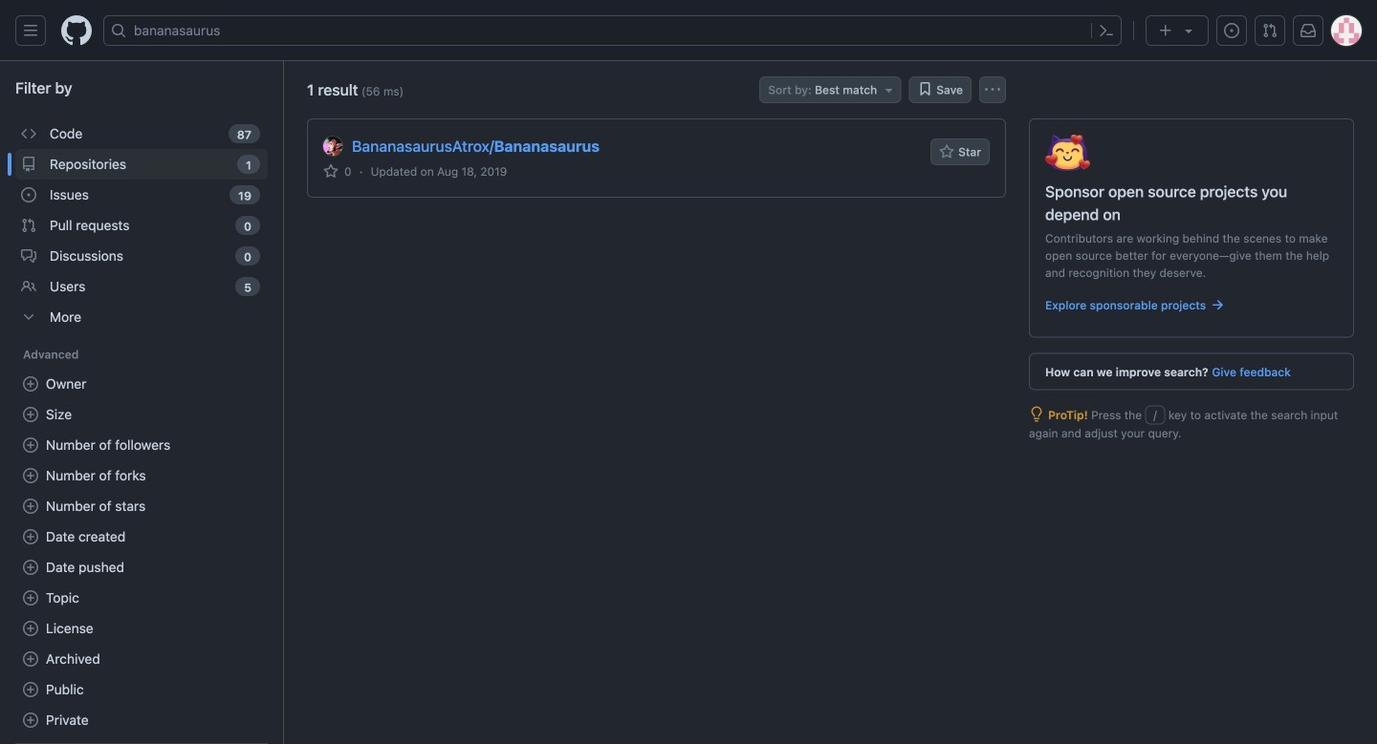 Task type: describe. For each thing, give the bounding box(es) containing it.
1 plus circle image from the top
[[23, 377, 38, 392]]

plus image
[[1158, 23, 1173, 38]]

1 plus circle image from the top
[[23, 469, 38, 484]]

5 plus circle image from the top
[[23, 713, 38, 729]]

2 plus circle image from the top
[[23, 407, 38, 423]]

issue opened image
[[1224, 23, 1239, 38]]

3 plus circle image from the top
[[23, 560, 38, 576]]

open column options image
[[985, 82, 1000, 98]]

2 plus circle image from the top
[[23, 499, 38, 515]]

command palette image
[[1099, 23, 1114, 38]]

7 plus circle image from the top
[[23, 683, 38, 698]]

draggable pane splitter slider
[[281, 61, 286, 745]]

4 plus circle image from the top
[[23, 530, 38, 545]]

homepage image
[[61, 15, 92, 46]]



Task type: vqa. For each thing, say whether or not it's contained in the screenshot.
line.
no



Task type: locate. For each thing, give the bounding box(es) containing it.
5 plus circle image from the top
[[23, 622, 38, 637]]

sc 9kayk9 0 image
[[323, 164, 339, 179], [21, 218, 36, 233], [21, 249, 36, 264], [21, 279, 36, 295], [1210, 298, 1225, 313], [21, 310, 36, 325], [1029, 407, 1044, 422]]

plus circle image
[[23, 377, 38, 392], [23, 407, 38, 423], [23, 438, 38, 453], [23, 530, 38, 545], [23, 622, 38, 637], [23, 652, 38, 668], [23, 683, 38, 698]]

3 plus circle image from the top
[[23, 438, 38, 453]]

plus circle image
[[23, 469, 38, 484], [23, 499, 38, 515], [23, 560, 38, 576], [23, 591, 38, 606], [23, 713, 38, 729]]

sc 9kayk9 0 image
[[917, 81, 933, 97], [21, 126, 36, 142], [21, 157, 36, 172], [21, 187, 36, 203]]

package icon image
[[1045, 135, 1090, 171]]

git pull request image
[[1262, 23, 1278, 38]]

notifications image
[[1301, 23, 1316, 38]]

6 plus circle image from the top
[[23, 652, 38, 668]]

4 plus circle image from the top
[[23, 591, 38, 606]]

region
[[0, 61, 283, 745]]

triangle down image
[[1181, 23, 1196, 38]]



